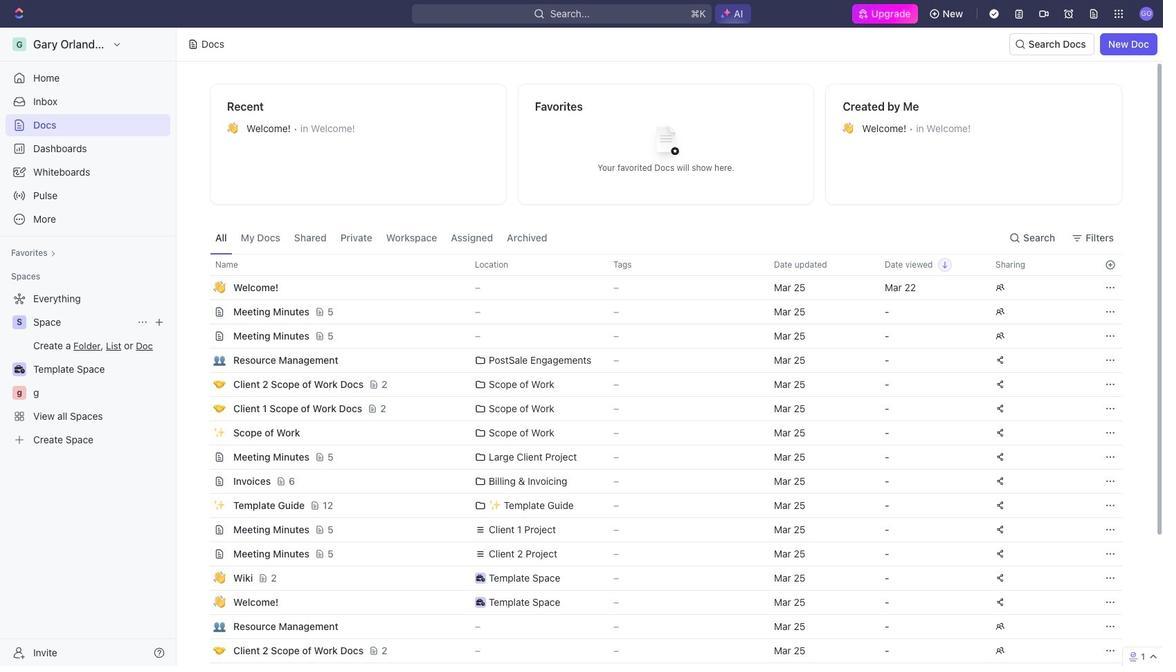 Task type: describe. For each thing, give the bounding box(es) containing it.
no favorited docs image
[[638, 115, 694, 171]]

sidebar navigation
[[0, 28, 179, 667]]

business time image
[[476, 575, 485, 582]]

business time image inside sidebar navigation
[[14, 366, 25, 374]]



Task type: locate. For each thing, give the bounding box(es) containing it.
g, , element
[[12, 386, 26, 400]]

business time image down business time icon
[[476, 600, 485, 607]]

business time image
[[14, 366, 25, 374], [476, 600, 485, 607]]

space, , element
[[12, 316, 26, 330]]

tree inside sidebar navigation
[[6, 288, 170, 452]]

table
[[195, 254, 1123, 667]]

1 horizontal spatial business time image
[[476, 600, 485, 607]]

tree
[[6, 288, 170, 452]]

business time image up the g, , element
[[14, 366, 25, 374]]

gary orlando's workspace, , element
[[12, 37, 26, 51]]

tab list
[[210, 222, 553, 254]]

cell
[[1098, 664, 1123, 667]]

row
[[195, 254, 1123, 276], [195, 276, 1123, 301], [195, 300, 1123, 325], [195, 324, 1123, 349], [195, 348, 1123, 373], [195, 373, 1123, 398], [195, 397, 1123, 422], [195, 421, 1123, 446], [195, 445, 1123, 470], [195, 470, 1123, 494], [195, 494, 1123, 519], [195, 518, 1123, 543], [195, 542, 1123, 567], [195, 566, 1123, 591], [195, 591, 1123, 616], [195, 615, 1123, 640], [195, 639, 1123, 664], [210, 663, 1123, 667]]

0 vertical spatial business time image
[[14, 366, 25, 374]]

1 vertical spatial business time image
[[476, 600, 485, 607]]

0 horizontal spatial business time image
[[14, 366, 25, 374]]



Task type: vqa. For each thing, say whether or not it's contained in the screenshot.
DRUMSTICK BITE IMAGE at the bottom right
no



